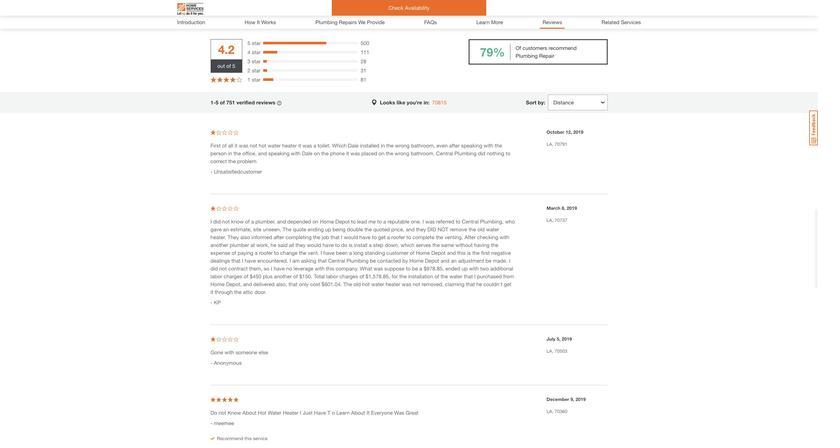 Task type: vqa. For each thing, say whether or not it's contained in the screenshot.
the leftmost old
yes



Task type: locate. For each thing, give the bounding box(es) containing it.
water
[[268, 142, 281, 149], [487, 226, 499, 233], [450, 274, 463, 280], [372, 281, 384, 288]]

4 ☆ ☆ ☆ ☆ ☆ from the top
[[211, 337, 239, 343]]

march
[[547, 206, 561, 211]]

roofer down price,
[[392, 234, 405, 241]]

wrong left bathroom,
[[395, 142, 410, 149]]

t
[[328, 410, 331, 416]]

0 horizontal spatial hot
[[259, 142, 267, 149]]

☆ ☆ ☆ ☆ ☆
[[211, 76, 242, 83], [211, 129, 239, 136], [211, 206, 239, 212], [211, 337, 239, 343], [211, 397, 239, 403]]

plumbing,
[[480, 219, 504, 225]]

1 vertical spatial an
[[451, 258, 457, 264]]

not right do
[[219, 410, 226, 416]]

cost
[[310, 281, 320, 288]]

placed
[[362, 150, 377, 157]]

dale right which
[[348, 142, 359, 149]]

1 ★ ★ ★ ★ ★ from the top
[[211, 76, 242, 83]]

be
[[370, 258, 376, 264], [486, 258, 492, 264], [412, 266, 418, 272]]

☆ ☆ ☆ ☆ ☆ down out of 5
[[211, 76, 242, 83]]

1 vertical spatial after
[[274, 234, 284, 241]]

another up the expense
[[211, 242, 228, 248]]

2
[[248, 67, 251, 74]]

★ ★ ★ ★ ★
[[211, 76, 242, 83], [211, 397, 239, 403]]

star inside 111 3 star
[[252, 58, 261, 64]]

i left purchased
[[475, 274, 476, 280]]

star for 3
[[252, 58, 261, 64]]

5 up 4
[[248, 40, 251, 46]]

0 vertical spatial ★ ★ ★ ★ ★
[[211, 76, 242, 83]]

2 star from the top
[[252, 49, 261, 55]]

after right even
[[449, 142, 460, 149]]

home
[[320, 219, 334, 225], [416, 250, 430, 256], [410, 258, 424, 264], [211, 281, 225, 288]]

1-
[[211, 99, 216, 106]]

0 vertical spatial it
[[257, 19, 260, 25]]

to
[[506, 150, 511, 157], [351, 219, 356, 225], [377, 219, 382, 225], [456, 219, 461, 225], [372, 234, 377, 241], [407, 234, 411, 241], [335, 242, 340, 248], [274, 250, 279, 256], [406, 266, 411, 272]]

contract
[[228, 266, 248, 272]]

2 vertical spatial this
[[245, 436, 252, 442]]

1 horizontal spatial get
[[504, 281, 512, 288]]

1 vertical spatial old
[[354, 281, 361, 288]]

1 vertical spatial wrong
[[395, 150, 410, 157]]

☆ ☆ ☆ ☆ ☆ for did
[[211, 206, 239, 212]]

how
[[245, 19, 256, 25]]

i right vent.
[[321, 250, 322, 256]]

3 - from the top
[[211, 360, 213, 366]]

reviews down check availability
[[388, 13, 430, 26]]

0 horizontal spatial dale
[[302, 150, 313, 157]]

of right 'first'
[[222, 142, 227, 149]]

3 star link
[[248, 58, 261, 65]]

and up the ended
[[441, 258, 450, 264]]

0 vertical spatial all
[[228, 142, 233, 149]]

4 - from the top
[[211, 421, 213, 427]]

3 ☆ ☆ ☆ ☆ ☆ from the top
[[211, 206, 239, 212]]

2 vertical spatial depot
[[425, 258, 440, 264]]

it right phone
[[347, 150, 349, 157]]

adjustment
[[458, 258, 484, 264]]

would up vent.
[[307, 242, 321, 248]]

0 horizontal spatial heater
[[282, 142, 297, 149]]

a
[[314, 142, 316, 149], [251, 219, 254, 225], [384, 219, 386, 225], [387, 234, 390, 241], [369, 242, 372, 248], [255, 250, 258, 256], [349, 250, 352, 256], [420, 266, 423, 272]]

central down even
[[436, 150, 453, 157]]

1 horizontal spatial old
[[478, 226, 485, 233]]

long
[[354, 250, 364, 256]]

would down double
[[344, 234, 358, 241]]

star up the 4 star link
[[252, 40, 261, 46]]

phone
[[330, 150, 345, 157]]

3 la, from the top
[[547, 349, 554, 354]]

0 horizontal spatial would
[[307, 242, 321, 248]]

home right by on the left of page
[[410, 258, 424, 264]]

step
[[373, 242, 384, 248]]

1 horizontal spatial charges
[[340, 274, 358, 280]]

la, for reputable
[[547, 218, 554, 223]]

- down correct
[[211, 169, 213, 175]]

star right the 2 on the left top of the page
[[252, 67, 261, 74]]

0 horizontal spatial the
[[283, 226, 292, 233]]

1 vertical spatial ★ ★ ★ ★ ★
[[211, 397, 239, 403]]

all
[[228, 142, 233, 149], [289, 242, 294, 248]]

was
[[239, 142, 248, 149], [303, 142, 312, 149], [351, 150, 360, 157], [426, 219, 435, 225], [374, 266, 383, 272], [402, 281, 412, 288]]

- for - unsatisfiedcustomer
[[211, 169, 213, 175]]

la, left 70791
[[547, 142, 554, 147]]

looks
[[380, 99, 395, 106]]

through
[[215, 289, 233, 295]]

to up double
[[351, 219, 356, 225]]

0 horizontal spatial he
[[271, 242, 277, 248]]

0 horizontal spatial labor
[[211, 274, 222, 280]]

1 vertical spatial this
[[326, 266, 335, 272]]

1 vertical spatial depot
[[432, 250, 446, 256]]

0 vertical spatial learn
[[477, 19, 490, 25]]

1 horizontal spatial hot
[[363, 281, 370, 288]]

- for - anonymous
[[211, 360, 213, 366]]

2 - from the top
[[211, 300, 213, 306]]

learn left more
[[477, 19, 490, 25]]

0 vertical spatial get
[[378, 234, 386, 241]]

up down adjustment on the right of the page
[[462, 266, 468, 272]]

a left long
[[349, 250, 352, 256]]

1 vertical spatial would
[[307, 242, 321, 248]]

1 horizontal spatial an
[[451, 258, 457, 264]]

1 ☆ ☆ ☆ ☆ ☆ from the top
[[211, 76, 242, 83]]

october
[[547, 129, 565, 135]]

1 horizontal spatial about
[[351, 410, 365, 416]]

star inside 28 2 star
[[252, 67, 261, 74]]

completing
[[286, 234, 312, 241]]

1 horizontal spatial the
[[344, 281, 352, 288]]

111
[[361, 49, 370, 55]]

0 vertical spatial hot
[[259, 142, 267, 149]]

plumbing left repairs
[[316, 19, 338, 25]]

looks like you're in: 70815
[[380, 99, 447, 106]]

0 vertical spatial this
[[458, 250, 466, 256]]

1 horizontal spatial he
[[477, 281, 482, 288]]

wrong
[[395, 142, 410, 149], [395, 150, 410, 157]]

2019 right the 9,
[[576, 397, 586, 403]]

labor down dealings
[[211, 274, 222, 280]]

not left know
[[222, 219, 230, 225]]

install
[[354, 242, 368, 248]]

depended
[[288, 219, 311, 225]]

this left service
[[245, 436, 252, 442]]

did inside the first of all it was not hot water heater it was a toilet. which dale installed in the wrong bathroom, even after speaking with the person in the office, and speaking with dale on the phone it was placed on the wrong bathroom. central plumbing did nothing to correct the problem
[[478, 150, 486, 157]]

december
[[547, 397, 570, 403]]

1 vertical spatial roofer
[[259, 250, 273, 256]]

informed
[[252, 234, 272, 241]]

1 horizontal spatial it
[[367, 410, 370, 416]]

an
[[223, 226, 229, 233], [451, 258, 457, 264]]

1 horizontal spatial would
[[344, 234, 358, 241]]

5 star from the top
[[252, 76, 261, 83]]

central up remove
[[462, 219, 479, 225]]

0 vertical spatial heater
[[282, 142, 297, 149]]

1 vertical spatial up
[[462, 266, 468, 272]]

0 vertical spatial central
[[436, 150, 453, 157]]

31 1 star
[[248, 67, 367, 83]]

heater inside the first of all it was not hot water heater it was a toilet. which dale installed in the wrong bathroom, even after speaking with the person in the office, and speaking with dale on the phone it was placed on the wrong bathroom. central plumbing did nothing to correct the problem
[[282, 142, 297, 149]]

2 horizontal spatial this
[[458, 250, 466, 256]]

leverage
[[294, 266, 314, 272]]

81
[[361, 76, 367, 83]]

to right 'nothing' on the right of the page
[[506, 150, 511, 157]]

of
[[516, 45, 522, 51]]

1 vertical spatial another
[[274, 274, 292, 280]]

1 vertical spatial in
[[228, 150, 232, 157]]

star right 3
[[252, 58, 261, 64]]

about left everyone
[[351, 410, 365, 416]]

the up - unsatisfiedcustomer
[[229, 158, 236, 164]]

0 vertical spatial is
[[349, 242, 353, 248]]

the right installed
[[387, 142, 394, 149]]

1 horizontal spatial after
[[449, 142, 460, 149]]

0 vertical spatial after
[[449, 142, 460, 149]]

is right do
[[349, 242, 353, 248]]

to up step
[[372, 234, 377, 241]]

about left hot at the left bottom
[[243, 410, 257, 416]]

was left placed
[[351, 150, 360, 157]]

gone
[[211, 350, 223, 356]]

i
[[211, 219, 212, 225], [423, 219, 424, 225], [341, 234, 343, 241], [321, 250, 322, 256], [242, 258, 243, 264], [290, 258, 291, 264], [509, 258, 511, 264], [271, 266, 272, 272], [475, 274, 476, 280], [300, 410, 301, 416]]

removed,
[[422, 281, 444, 288]]

get
[[378, 234, 386, 241], [504, 281, 512, 288]]

2019
[[574, 129, 584, 135], [567, 206, 577, 211], [562, 337, 572, 342], [576, 397, 586, 403]]

he
[[271, 242, 277, 248], [477, 281, 482, 288]]

the up after
[[469, 226, 476, 233]]

28
[[361, 58, 367, 64]]

work,
[[257, 242, 269, 248]]

5 ☆ ☆ ☆ ☆ ☆ from the top
[[211, 397, 239, 403]]

dale
[[348, 142, 359, 149], [302, 150, 313, 157]]

on right placed
[[379, 150, 385, 157]]

0 vertical spatial would
[[344, 234, 358, 241]]

3 star from the top
[[252, 58, 261, 64]]

know
[[228, 410, 241, 416]]

depot up the $978.85,
[[425, 258, 440, 264]]

a left toilet. at the top of page
[[314, 142, 316, 149]]

was
[[394, 410, 405, 416]]

after up said
[[274, 234, 284, 241]]

for
[[392, 274, 398, 280]]

1 vertical spatial get
[[504, 281, 512, 288]]

2 charges from the left
[[340, 274, 358, 280]]

0 vertical spatial did
[[478, 150, 486, 157]]

1 horizontal spatial be
[[412, 266, 418, 272]]

$150.
[[299, 274, 313, 280]]

july
[[547, 337, 556, 342]]

all right 'first'
[[228, 142, 233, 149]]

1 about from the left
[[243, 410, 257, 416]]

1 horizontal spatial they
[[416, 226, 426, 233]]

the left quote
[[283, 226, 292, 233]]

the right placed
[[386, 150, 394, 157]]

in right person
[[228, 150, 232, 157]]

the
[[283, 226, 292, 233], [344, 281, 352, 288]]

heater inside i did not know of a plumber, and depended on home depot to lead me to a reputable one.  i was referred to central plumbing, who gave an estimate, site unseen.  the quote ending up being double the quoted price, and they did not remove the old water heater.  they also informed after completing the job that i would have to get a roofer to complete the venting.  after checking with another plumber at work, he said all they would have to do is install a step down, which serves the same without having the expense of paying a roofer to change the vent.   i have been a long standing customer of home depot and this is the first negative dealings that i have encountered.  i am asking that central plumbing be contacted by home depot and an adjustment be made.  i did not contract them, so i have no leverage with this company.  what was suppose to be a $978.85, ended up with two additional labor charges of $450 plus another of $150. total labor charges of $1,578.85, for the installation of the water that i purchased from home depot, and delivered also, that only cost $601.04. the old hot water heater was not removed, claiming that he couldn't get it through the attic door.
[[386, 281, 401, 288]]

1 horizontal spatial central
[[436, 150, 453, 157]]

0 horizontal spatial get
[[378, 234, 386, 241]]

$450
[[250, 274, 262, 280]]

customers
[[523, 45, 548, 51]]

1 vertical spatial they
[[296, 242, 306, 248]]

1 vertical spatial did
[[213, 219, 221, 225]]

0 vertical spatial he
[[271, 242, 277, 248]]

1 horizontal spatial up
[[462, 266, 468, 272]]

feedback link image
[[810, 110, 819, 146]]

0 horizontal spatial roofer
[[259, 250, 273, 256]]

the down company.
[[344, 281, 352, 288]]

it left everyone
[[367, 410, 370, 416]]

1 la, from the top
[[547, 142, 554, 147]]

it right how
[[257, 19, 260, 25]]

1 charges from the left
[[224, 274, 242, 280]]

0 horizontal spatial after
[[274, 234, 284, 241]]

of down plumber
[[232, 250, 236, 256]]

0 horizontal spatial in
[[228, 150, 232, 157]]

the left "same"
[[433, 242, 440, 248]]

did
[[428, 226, 437, 233]]

0 horizontal spatial old
[[354, 281, 361, 288]]

that up claiming
[[464, 274, 473, 280]]

lead
[[357, 219, 367, 225]]

111 3 star
[[248, 49, 370, 64]]

all inside i did not know of a plumber, and depended on home depot to lead me to a reputable one.  i was referred to central plumbing, who gave an estimate, site unseen.  the quote ending up being double the quoted price, and they did not remove the old water heater.  they also informed after completing the job that i would have to get a roofer to complete the venting.  after checking with another plumber at work, he said all they would have to do is install a step down, which serves the same without having the expense of paying a roofer to change the vent.   i have been a long standing customer of home depot and this is the first negative dealings that i have encountered.  i am asking that central plumbing be contacted by home depot and an adjustment be made.  i did not contract them, so i have no leverage with this company.  what was suppose to be a $978.85, ended up with two additional labor charges of $450 plus another of $150. total labor charges of $1,578.85, for the installation of the water that i purchased from home depot, and delivered also, that only cost $601.04. the old hot water heater was not removed, claiming that he couldn't get it through the attic door.
[[289, 242, 294, 248]]

old
[[478, 226, 485, 233], [354, 281, 361, 288]]

0 vertical spatial in
[[381, 142, 385, 149]]

0 horizontal spatial up
[[325, 226, 331, 233]]

star inside 500 4 star
[[252, 49, 261, 55]]

labor up $601.04.
[[327, 274, 338, 280]]

0 horizontal spatial speaking
[[269, 150, 290, 157]]

to up encountered.
[[274, 250, 279, 256]]

not
[[250, 142, 258, 149], [222, 219, 230, 225], [219, 266, 227, 272], [413, 281, 421, 288], [219, 410, 226, 416]]

0 vertical spatial up
[[325, 226, 331, 233]]

2019 right 12,
[[574, 129, 584, 135]]

1 vertical spatial hot
[[363, 281, 370, 288]]

a inside the first of all it was not hot water heater it was a toilet. which dale installed in the wrong bathroom, even after speaking with the person in the office, and speaking with dale on the phone it was placed on the wrong bathroom. central plumbing did nothing to correct the problem
[[314, 142, 316, 149]]

2 vertical spatial 5
[[216, 99, 219, 106]]

1 vertical spatial central
[[462, 219, 479, 225]]

they up complete
[[416, 226, 426, 233]]

after inside i did not know of a plumber, and depended on home depot to lead me to a reputable one.  i was referred to central plumbing, who gave an estimate, site unseen.  the quote ending up being double the quoted price, and they did not remove the old water heater.  they also informed after completing the job that i would have to get a roofer to complete the venting.  after checking with another plumber at work, he said all they would have to do is install a step down, which serves the same without having the expense of paying a roofer to change the vent.   i have been a long standing customer of home depot and this is the first negative dealings that i have encountered.  i am asking that central plumbing be contacted by home depot and an adjustment be made.  i did not contract them, so i have no leverage with this company.  what was suppose to be a $978.85, ended up with two additional labor charges of $450 plus another of $150. total labor charges of $1,578.85, for the installation of the water that i purchased from home depot, and delivered also, that only cost $601.04. the old hot water heater was not removed, claiming that he couldn't get it through the attic door.
[[274, 234, 284, 241]]

5,
[[557, 337, 561, 342]]

0 vertical spatial another
[[211, 242, 228, 248]]

0 vertical spatial old
[[478, 226, 485, 233]]

4 star from the top
[[252, 67, 261, 74]]

not down dealings
[[219, 266, 227, 272]]

with
[[484, 142, 494, 149], [291, 150, 301, 157], [500, 234, 510, 241], [315, 266, 325, 272], [469, 266, 479, 272], [225, 350, 234, 356]]

2 horizontal spatial central
[[462, 219, 479, 225]]

it up problem
[[235, 142, 238, 149]]

customer
[[387, 250, 409, 256]]

was up office,
[[239, 142, 248, 149]]

plus
[[263, 274, 273, 280]]

plumbing left 'nothing' on the right of the page
[[455, 150, 477, 157]]

0 horizontal spatial is
[[349, 242, 353, 248]]

central
[[436, 150, 453, 157], [462, 219, 479, 225], [328, 258, 345, 264]]

4 la, from the top
[[547, 409, 554, 415]]

1 vertical spatial he
[[477, 281, 482, 288]]

la,
[[547, 142, 554, 147], [547, 218, 554, 223], [547, 349, 554, 354], [547, 409, 554, 415]]

1 horizontal spatial roofer
[[392, 234, 405, 241]]

learn right o
[[337, 410, 350, 416]]

who
[[505, 219, 515, 225]]

la, for the
[[547, 142, 554, 147]]

0 vertical spatial 5
[[248, 40, 251, 46]]

☆ ☆ ☆ ☆ ☆ for not
[[211, 397, 239, 403]]

suppose
[[385, 266, 405, 272]]

la, left 70503
[[547, 349, 554, 354]]

☆
[[211, 76, 217, 83], [217, 76, 223, 83], [224, 76, 229, 83], [230, 76, 236, 83], [237, 76, 242, 83], [211, 129, 216, 136], [216, 129, 222, 136], [222, 129, 227, 136], [228, 129, 233, 136], [234, 129, 239, 136], [211, 206, 216, 212], [216, 206, 222, 212], [222, 206, 227, 212], [228, 206, 233, 212], [234, 206, 239, 212], [211, 337, 216, 343], [216, 337, 222, 343], [222, 337, 227, 343], [228, 337, 233, 343], [234, 337, 239, 343], [211, 397, 216, 403], [216, 397, 222, 403], [222, 397, 227, 403], [228, 397, 233, 403], [234, 397, 239, 403]]

☆ ☆ ☆ ☆ ☆ for with
[[211, 337, 239, 343]]

a down at
[[255, 250, 258, 256]]

5 star link
[[248, 39, 261, 47]]

them,
[[249, 266, 263, 272]]

8,
[[562, 206, 566, 211]]

from
[[504, 274, 514, 280]]

0 vertical spatial they
[[416, 226, 426, 233]]

- left kp
[[211, 300, 213, 306]]

problem
[[237, 158, 257, 164]]

expense
[[211, 250, 230, 256]]

2 la, from the top
[[547, 218, 554, 223]]

- anonymous
[[211, 360, 242, 366]]

i did not know of a plumber, and depended on home depot to lead me to a reputable one.  i was referred to central plumbing, who gave an estimate, site unseen.  the quote ending up being double the quoted price, and they did not remove the old water heater.  they also informed after completing the job that i would have to get a roofer to complete the venting.  after checking with another plumber at work, he said all they would have to do is install a step down, which serves the same without having the expense of paying a roofer to change the vent.   i have been a long standing customer of home depot and this is the first negative dealings that i have encountered.  i am asking that central plumbing be contacted by home depot and an adjustment be made.  i did not contract them, so i have no leverage with this company.  what was suppose to be a $978.85, ended up with two additional labor charges of $450 plus another of $150. total labor charges of $1,578.85, for the installation of the water that i purchased from home depot, and delivered also, that only cost $601.04. the old hot water heater was not removed, claiming that he couldn't get it through the attic door.
[[211, 219, 515, 295]]

this down without
[[458, 250, 466, 256]]

one.
[[411, 219, 421, 225]]

on up 'ending'
[[313, 219, 319, 225]]

star
[[252, 40, 261, 46], [252, 49, 261, 55], [252, 58, 261, 64], [252, 67, 261, 74], [252, 76, 261, 83]]

1 - from the top
[[211, 169, 213, 175]]

after
[[465, 234, 476, 241]]

be down first
[[486, 258, 492, 264]]

star inside the 31 1 star
[[252, 76, 261, 83]]

star right 4
[[252, 49, 261, 55]]

0 horizontal spatial learn
[[337, 410, 350, 416]]

encountered.
[[258, 258, 288, 264]]

1-5 of 751 verified reviews
[[211, 99, 277, 106]]

1 vertical spatial 5
[[233, 63, 235, 69]]

1 vertical spatial dale
[[302, 150, 313, 157]]

central down 'been'
[[328, 258, 345, 264]]

0 horizontal spatial reviews
[[388, 13, 430, 26]]

recommend this service
[[217, 436, 268, 442]]

did down dealings
[[211, 266, 218, 272]]

all up change
[[289, 242, 294, 248]]

1 horizontal spatial all
[[289, 242, 294, 248]]

2 vertical spatial central
[[328, 258, 345, 264]]

after
[[449, 142, 460, 149], [274, 234, 284, 241]]

2 ☆ ☆ ☆ ☆ ☆ from the top
[[211, 129, 239, 136]]

0 horizontal spatial an
[[223, 226, 229, 233]]

get down from
[[504, 281, 512, 288]]

was up $1,578.85,
[[374, 266, 383, 272]]



Task type: describe. For each thing, give the bounding box(es) containing it.
repair
[[540, 53, 555, 59]]

2019 for the
[[574, 129, 584, 135]]

i left am
[[290, 258, 291, 264]]

was left toilet. at the top of page
[[303, 142, 312, 149]]

by:
[[538, 99, 546, 106]]

2019 for great
[[576, 397, 586, 403]]

plumbing inside i did not know of a plumber, and depended on home depot to lead me to a reputable one.  i was referred to central plumbing, who gave an estimate, site unseen.  the quote ending up being double the quoted price, and they did not remove the old water heater.  they also informed after completing the job that i would have to get a roofer to complete the venting.  after checking with another plumber at work, he said all they would have to do is install a step down, which serves the same without having the expense of paying a roofer to change the vent.   i have been a long standing customer of home depot and this is the first negative dealings that i have encountered.  i am asking that central plumbing be contacted by home depot and an adjustment be made.  i did not contract them, so i have no leverage with this company.  what was suppose to be a $978.85, ended up with two additional labor charges of $450 plus another of $150. total labor charges of $1,578.85, for the installation of the water that i purchased from home depot, and delivered also, that only cost $601.04. the old hot water heater was not removed, claiming that he couldn't get it through the attic door.
[[347, 258, 369, 264]]

1 horizontal spatial in
[[381, 142, 385, 149]]

to inside the first of all it was not hot water heater it was a toilet. which dale installed in the wrong bathroom, even after speaking with the person in the office, and speaking with dale on the phone it was placed on the wrong bathroom. central plumbing did nothing to correct the problem
[[506, 150, 511, 157]]

0 vertical spatial the
[[283, 226, 292, 233]]

3
[[248, 58, 251, 64]]

and down "same"
[[447, 250, 456, 256]]

hot inside i did not know of a plumber, and depended on home depot to lead me to a reputable one.  i was referred to central plumbing, who gave an estimate, site unseen.  the quote ending up being double the quoted price, and they did not remove the old water heater.  they also informed after completing the job that i would have to get a roofer to complete the venting.  after checking with another plumber at work, he said all they would have to do is install a step down, which serves the same without having the expense of paying a roofer to change the vent.   i have been a long standing customer of home depot and this is the first negative dealings that i have encountered.  i am asking that central plumbing be contacted by home depot and an adjustment be made.  i did not contract them, so i have no leverage with this company.  what was suppose to be a $978.85, ended up with two additional labor charges of $450 plus another of $150. total labor charges of $1,578.85, for the installation of the water that i purchased from home depot, and delivered also, that only cost $601.04. the old hot water heater was not removed, claiming that he couldn't get it through the attic door.
[[363, 281, 370, 288]]

down,
[[385, 242, 399, 248]]

2 star link
[[248, 67, 261, 75]]

central inside the first of all it was not hot water heater it was a toilet. which dale installed in the wrong bathroom, even after speaking with the person in the office, and speaking with dale on the phone it was placed on the wrong bathroom. central plumbing did nothing to correct the problem
[[436, 150, 453, 157]]

1 horizontal spatial learn
[[477, 19, 490, 25]]

they
[[228, 234, 239, 241]]

1 horizontal spatial another
[[274, 274, 292, 280]]

0 horizontal spatial be
[[370, 258, 376, 264]]

repairs
[[339, 19, 357, 25]]

28 2 star
[[248, 58, 367, 74]]

- meemee
[[211, 421, 234, 427]]

0 horizontal spatial 5
[[216, 99, 219, 106]]

1 vertical spatial it
[[367, 410, 370, 416]]

have up install at the left of page
[[360, 234, 371, 241]]

all inside the first of all it was not hot water heater it was a toilet. which dale installed in the wrong bathroom, even after speaking with the person in the office, and speaking with dale on the phone it was placed on the wrong bathroom. central plumbing did nothing to correct the problem
[[228, 142, 233, 149]]

no
[[286, 266, 292, 272]]

31
[[361, 67, 367, 74]]

estimate,
[[230, 226, 252, 233]]

a left step
[[369, 242, 372, 248]]

home up 'ending'
[[320, 219, 334, 225]]

star for 4
[[252, 49, 261, 55]]

1 vertical spatial the
[[344, 281, 352, 288]]

serves
[[416, 242, 431, 248]]

the up asking
[[299, 250, 307, 256]]

1 vertical spatial speaking
[[269, 150, 290, 157]]

company.
[[336, 266, 359, 272]]

the down 'ending'
[[313, 234, 321, 241]]

plumbing inside of customers recommend plumbing repair
[[516, 53, 538, 59]]

hot inside the first of all it was not hot water heater it was a toilet. which dale installed in the wrong bathroom, even after speaking with the person in the office, and speaking with dale on the phone it was placed on the wrong bathroom. central plumbing did nothing to correct the problem
[[259, 142, 267, 149]]

of left $150.
[[293, 274, 298, 280]]

of left the 751
[[220, 99, 225, 106]]

la, for great
[[547, 409, 554, 415]]

the down toilet. at the top of page
[[322, 150, 329, 157]]

out
[[218, 63, 225, 69]]

verified
[[237, 99, 255, 106]]

on down toilet. at the top of page
[[314, 150, 320, 157]]

march 8, 2019
[[547, 206, 577, 211]]

provide
[[367, 19, 385, 25]]

quote
[[293, 226, 307, 233]]

person
[[211, 150, 227, 157]]

la, 70360
[[547, 409, 568, 415]]

star for 2
[[252, 67, 261, 74]]

water inside the first of all it was not hot water heater it was a toilet. which dale installed in the wrong bathroom, even after speaking with the person in the office, and speaking with dale on the phone it was placed on the wrong bathroom. central plumbing did nothing to correct the problem
[[268, 142, 281, 149]]

by
[[403, 258, 408, 264]]

july 5, 2019
[[547, 337, 572, 342]]

a up 'quoted'
[[384, 219, 386, 225]]

that down vent.
[[318, 258, 327, 264]]

1
[[248, 76, 251, 83]]

$1,578.85,
[[366, 274, 391, 280]]

and inside the first of all it was not hot water heater it was a toilet. which dale installed in the wrong bathroom, even after speaking with the person in the office, and speaking with dale on the phone it was placed on the wrong bathroom. central plumbing did nothing to correct the problem
[[258, 150, 267, 157]]

after inside the first of all it was not hot water heater it was a toilet. which dale installed in the wrong bathroom, even after speaking with the person in the office, and speaking with dale on the phone it was placed on the wrong bathroom. central plumbing did nothing to correct the problem
[[449, 142, 460, 149]]

0 horizontal spatial this
[[245, 436, 252, 442]]

the down the ended
[[441, 274, 448, 280]]

related
[[602, 19, 620, 25]]

it left toilet. at the top of page
[[299, 142, 301, 149]]

availability
[[405, 5, 430, 11]]

0 vertical spatial depot
[[336, 219, 350, 225]]

purchased
[[477, 274, 502, 280]]

introduction
[[177, 19, 205, 25]]

and up attic
[[243, 281, 252, 288]]

faqs
[[425, 19, 437, 25]]

more
[[491, 19, 503, 25]]

have left 'been'
[[324, 250, 335, 256]]

- for - kp
[[211, 300, 213, 306]]

quoted
[[374, 226, 390, 233]]

of inside the first of all it was not hot water heater it was a toilet. which dale installed in the wrong bathroom, even after speaking with the person in the office, and speaking with dale on the phone it was placed on the wrong bathroom. central plumbing did nothing to correct the problem
[[222, 142, 227, 149]]

i up gave
[[211, 219, 212, 225]]

1 vertical spatial learn
[[337, 410, 350, 416]]

that right claiming
[[466, 281, 475, 288]]

la, 70737
[[547, 218, 568, 223]]

have left no
[[274, 266, 285, 272]]

ending
[[308, 226, 324, 233]]

gone with someone else
[[211, 350, 268, 356]]

2019 for reputable
[[567, 206, 577, 211]]

was up did
[[426, 219, 435, 225]]

1 vertical spatial is
[[467, 250, 471, 256]]

i right made.
[[509, 258, 511, 264]]

sort
[[526, 99, 537, 106]]

the up 'nothing' on the right of the page
[[495, 142, 503, 149]]

you're
[[407, 99, 422, 106]]

else
[[259, 350, 268, 356]]

1 horizontal spatial reviews
[[543, 19, 563, 25]]

2 horizontal spatial be
[[486, 258, 492, 264]]

on inside i did not know of a plumber, and depended on home depot to lead me to a reputable one.  i was referred to central plumbing, who gave an estimate, site unseen.  the quote ending up being double the quoted price, and they did not remove the old water heater.  they also informed after completing the job that i would have to get a roofer to complete the venting.  after checking with another plumber at work, he said all they would have to do is install a step down, which serves the same without having the expense of paying a roofer to change the vent.   i have been a long standing customer of home depot and this is the first negative dealings that i have encountered.  i am asking that central plumbing be contacted by home depot and an adjustment be made.  i did not contract them, so i have no leverage with this company.  what was suppose to be a $978.85, ended up with two additional labor charges of $450 plus another of $150. total labor charges of $1,578.85, for the installation of the water that i purchased from home depot, and delivered also, that only cost $601.04. the old hot water heater was not removed, claiming that he couldn't get it through the attic door.
[[313, 219, 319, 225]]

- for - meemee
[[211, 421, 213, 427]]

am
[[293, 258, 300, 264]]

star for 1
[[252, 76, 261, 83]]

have down paying on the bottom left of page
[[245, 258, 256, 264]]

2 horizontal spatial 5
[[248, 40, 251, 46]]

recommend
[[549, 45, 577, 51]]

1 horizontal spatial speaking
[[461, 142, 483, 149]]

70360
[[555, 409, 568, 415]]

0 horizontal spatial they
[[296, 242, 306, 248]]

kp
[[214, 300, 221, 306]]

9,
[[571, 397, 575, 403]]

2 labor from the left
[[327, 274, 338, 280]]

anonymous
[[214, 360, 242, 366]]

of down what
[[360, 274, 364, 280]]

2 about from the left
[[351, 410, 365, 416]]

a up down,
[[387, 234, 390, 241]]

asking
[[301, 258, 317, 264]]

we
[[358, 19, 366, 25]]

paying
[[238, 250, 253, 256]]

i right one.
[[423, 219, 424, 225]]

0 horizontal spatial it
[[257, 19, 260, 25]]

0 horizontal spatial another
[[211, 242, 228, 248]]

the down the me
[[365, 226, 372, 233]]

it inside i did not know of a plumber, and depended on home depot to lead me to a reputable one.  i was referred to central plumbing, who gave an estimate, site unseen.  the quote ending up being double the quoted price, and they did not remove the old water heater.  they also informed after completing the job that i would have to get a roofer to complete the venting.  after checking with another plumber at work, he said all they would have to do is install a step down, which serves the same without having the expense of paying a roofer to change the vent.   i have been a long standing customer of home depot and this is the first negative dealings that i have encountered.  i am asking that central plumbing be contacted by home depot and an adjustment be made.  i did not contract them, so i have no leverage with this company.  what was suppose to be a $978.85, ended up with two additional labor charges of $450 plus another of $150. total labor charges of $1,578.85, for the installation of the water that i purchased from home depot, and delivered also, that only cost $601.04. the old hot water heater was not removed, claiming that he couldn't get it through the attic door.
[[211, 289, 213, 295]]

bathroom.
[[411, 150, 435, 157]]

of customers recommend plumbing repair
[[516, 45, 577, 59]]

0 horizontal spatial central
[[328, 258, 345, 264]]

79%
[[480, 45, 505, 59]]

of right know
[[245, 219, 250, 225]]

first of all it was not hot water heater it was a toilet. which dale installed in the wrong bathroom, even after speaking with the person in the office, and speaking with dale on the phone it was placed on the wrong bathroom. central plumbing did nothing to correct the problem
[[211, 142, 511, 164]]

to up remove
[[456, 219, 461, 225]]

$978.85,
[[424, 266, 444, 272]]

1 horizontal spatial 5
[[233, 63, 235, 69]]

not inside the first of all it was not hot water heater it was a toilet. which dale installed in the wrong bathroom, even after speaking with the person in the office, and speaking with dale on the phone it was placed on the wrong bathroom. central plumbing did nothing to correct the problem
[[250, 142, 258, 149]]

depot,
[[226, 281, 242, 288]]

0 vertical spatial an
[[223, 226, 229, 233]]

to down by on the left of page
[[406, 266, 411, 272]]

0 vertical spatial dale
[[348, 142, 359, 149]]

to left do
[[335, 242, 340, 248]]

hot
[[258, 410, 267, 416]]

same
[[442, 242, 454, 248]]

checking
[[477, 234, 499, 241]]

the right for
[[400, 274, 407, 280]]

attic
[[243, 289, 253, 295]]

standing
[[365, 250, 385, 256]]

have down job
[[323, 242, 334, 248]]

the up adjustment on the right of the page
[[473, 250, 480, 256]]

not
[[438, 226, 449, 233]]

of down which
[[410, 250, 415, 256]]

to right the me
[[377, 219, 382, 225]]

12,
[[566, 129, 572, 135]]

and down one.
[[406, 226, 415, 233]]

2 vertical spatial did
[[211, 266, 218, 272]]

couldn't
[[484, 281, 503, 288]]

not down installation
[[413, 281, 421, 288]]

i down paying on the bottom left of page
[[242, 258, 243, 264]]

reviews
[[256, 99, 276, 106]]

1 labor from the left
[[211, 274, 222, 280]]

said
[[278, 242, 288, 248]]

☆ ☆ ☆ ☆ ☆ for of
[[211, 129, 239, 136]]

to up which
[[407, 234, 411, 241]]

in:
[[424, 99, 430, 106]]

change
[[280, 250, 298, 256]]

2019 right 5,
[[562, 337, 572, 342]]

1 star link
[[248, 76, 261, 84]]

of down the $978.85,
[[435, 274, 440, 280]]

related services
[[602, 19, 641, 25]]

of right out
[[227, 63, 231, 69]]

home down serves on the right of the page
[[416, 250, 430, 256]]

2 ★ ★ ★ ★ ★ from the top
[[211, 397, 239, 403]]

1 star from the top
[[252, 40, 261, 46]]

a up installation
[[420, 266, 423, 272]]

that left only on the bottom left of page
[[289, 281, 298, 288]]

1 horizontal spatial this
[[326, 266, 335, 272]]

a up site
[[251, 219, 254, 225]]

i right so on the left of the page
[[271, 266, 272, 272]]

that up contract on the bottom of page
[[232, 258, 241, 264]]

plumbing inside the first of all it was not hot water heater it was a toilet. which dale installed in the wrong bathroom, even after speaking with the person in the office, and speaking with dale on the phone it was placed on the wrong bathroom. central plumbing did nothing to correct the problem
[[455, 150, 477, 157]]

which
[[332, 142, 347, 149]]

the left office,
[[234, 150, 241, 157]]

70815
[[432, 99, 447, 106]]

how it works
[[245, 19, 276, 25]]

do it for you logo image
[[177, 0, 203, 18]]

of left $450
[[244, 274, 248, 280]]

the up negative
[[491, 242, 499, 248]]

referred
[[437, 219, 455, 225]]

was down installation
[[402, 281, 412, 288]]

plumbing repairs we provide
[[316, 19, 385, 25]]

office,
[[243, 150, 257, 157]]

751
[[226, 99, 235, 106]]

bathroom,
[[411, 142, 435, 149]]

first
[[481, 250, 490, 256]]

and up unseen.
[[277, 219, 286, 225]]

0 vertical spatial wrong
[[395, 142, 410, 149]]

reputable
[[388, 219, 410, 225]]

do not  know about hot water heater      i just have t o learn about it   everyone was great
[[211, 410, 419, 416]]

so
[[264, 266, 270, 272]]

the down not
[[436, 234, 443, 241]]

home up through
[[211, 281, 225, 288]]

that down being
[[331, 234, 340, 241]]

i up do
[[341, 234, 343, 241]]

even
[[437, 142, 448, 149]]

total
[[314, 274, 325, 280]]

heater.
[[211, 234, 226, 241]]

the down depot,
[[234, 289, 242, 295]]

meemee
[[214, 421, 234, 427]]

i left just
[[300, 410, 301, 416]]

site
[[253, 226, 262, 233]]

which
[[401, 242, 415, 248]]



